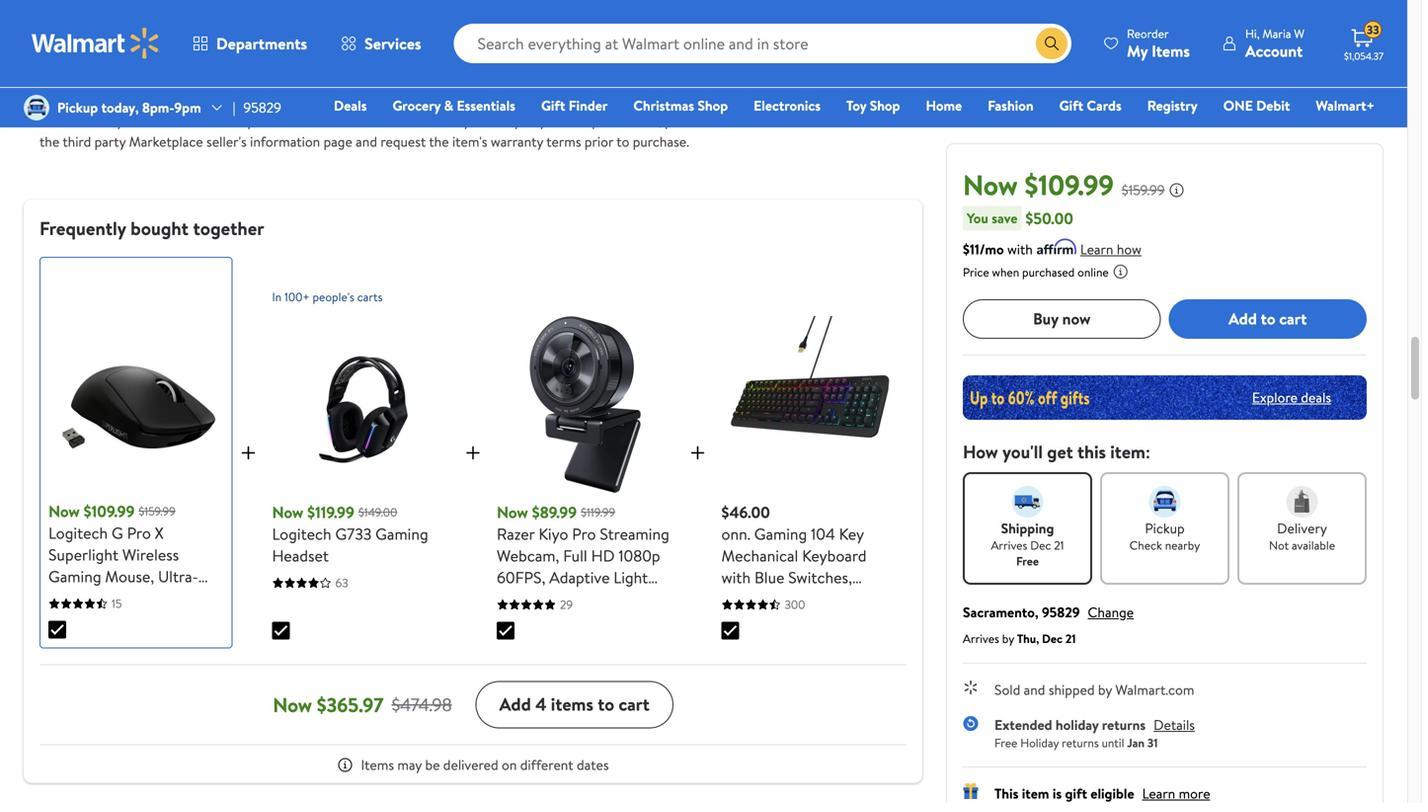 Task type: describe. For each thing, give the bounding box(es) containing it.
purchased
[[1022, 264, 1075, 280]]

please
[[40, 90, 78, 110]]

may inside please be aware that the warranty terms on items offered for sale by third party marketplace sellers may differ from those displayed in this section (if any). to confirm warranty terms on an item offered for sale by a third party marketplace seller, please use the 'contact seller' feature on the third party marketplace seller's information page and request the item's warranty terms prior to purchase.
[[634, 90, 658, 110]]

adjustable
[[722, 588, 793, 610]]

$11/mo with
[[963, 239, 1033, 259]]

Walmart Site-Wide search field
[[454, 24, 1072, 63]]

mechanical
[[722, 545, 799, 567]]

purchaser
[[236, 28, 295, 47]]

kiyo
[[539, 523, 568, 545]]

1 vertical spatial this
[[1078, 439, 1106, 464]]

identified
[[131, 49, 188, 68]]

defects
[[629, 28, 674, 47]]

for inside logitech warrants to the original purchaser that your logitech hardware product shall be free from defects in material and workmanship for the length of time, identified on your product package and/or at
[[850, 28, 867, 47]]

dec inside the shipping arrives dec 21 free
[[1031, 537, 1051, 553]]

a
[[473, 111, 480, 130]]

0 horizontal spatial product
[[240, 49, 287, 68]]

item's
[[452, 132, 488, 151]]

keyboard
[[802, 545, 867, 567]]

product,
[[687, 49, 737, 68]]

$119.99 inside now $89.99 $119.99 razer kiyo pro streaming webcam, full hd 1080p 60fps, adaptive light sensor, hdr-enabled, wide-angle lens, black
[[581, 504, 616, 521]]

2 vertical spatial marketplace
[[129, 132, 203, 151]]

up to sixty percent off deals. shop now. image
[[963, 375, 1367, 420]]

1 vertical spatial offered
[[361, 111, 406, 130]]

arrives inside the shipping arrives dec 21 free
[[991, 537, 1028, 553]]

to inside please be aware that the warranty terms on items offered for sale by third party marketplace sellers may differ from those displayed in this section (if any). to confirm warranty terms on an item offered for sale by a third party marketplace seller, please use the 'contact seller' feature on the third party marketplace seller's information page and request the item's warranty terms prior to purchase.
[[617, 132, 630, 151]]

1 vertical spatial party
[[515, 111, 546, 130]]

now for now $119.99 $149.00 logitech g733 gaming headset
[[272, 501, 304, 523]]

one debit
[[1224, 96, 1290, 115]]

debit
[[1257, 96, 1290, 115]]

free
[[568, 28, 593, 47]]

2 vertical spatial terms
[[546, 132, 581, 151]]

explore deals
[[1252, 388, 1332, 407]]

my
[[1127, 40, 1148, 62]]

gift for gift cards
[[1060, 96, 1084, 115]]

0 vertical spatial information
[[106, 1, 188, 23]]

logitech up length
[[40, 28, 92, 47]]

be inside logitech warrants to the original purchaser that your logitech hardware product shall be free from defects in material and workmanship for the length of time, identified on your product package and/or at
[[550, 28, 565, 47]]

free for shipping
[[1016, 552, 1039, 569]]

$1,054.37
[[1344, 49, 1384, 63]]

1 plus image from the left
[[237, 441, 260, 465]]

1 vertical spatial terms
[[256, 111, 291, 130]]

items inside 'reorder my items'
[[1152, 40, 1190, 62]]

2 vertical spatial and
[[1024, 680, 1046, 699]]

request
[[381, 132, 426, 151]]

2 horizontal spatial your
[[656, 49, 683, 68]]

nearby
[[1165, 537, 1200, 553]]

1 horizontal spatial $159.99
[[1122, 180, 1165, 200]]

seller,
[[627, 111, 662, 130]]

0 horizontal spatial returns
[[1062, 734, 1099, 751]]

sacramento, 95829 change arrives by thu, dec 21
[[963, 602, 1134, 647]]

$89.99
[[532, 501, 577, 523]]

$119.99 inside now $119.99 $149.00 logitech g733 gaming headset
[[307, 501, 354, 523]]

to inside add to cart button
[[1261, 308, 1276, 329]]

&
[[444, 96, 454, 115]]

account
[[1246, 40, 1303, 62]]

0 vertical spatial warranty
[[188, 90, 241, 110]]

and inside logitech warrants to the original purchaser that your logitech hardware product shall be free from defects in material and workmanship for the length of time, identified on your product package and/or at
[[743, 28, 765, 47]]

free for extended
[[995, 734, 1018, 751]]

differ
[[661, 90, 695, 110]]

now for now $109.99 $159.99 logitech g pro x superlight wireless gaming mouse, ultra- lightweight, hero 25k sensor, black
[[48, 500, 80, 522]]

1 horizontal spatial learn
[[1143, 784, 1176, 803]]

services button
[[324, 20, 438, 67]]

in inside please be aware that the warranty terms on items offered for sale by third party marketplace sellers may differ from those displayed in this section (if any). to confirm warranty terms on an item offered for sale by a third party marketplace seller, please use the 'contact seller' feature on the third party marketplace seller's information page and request the item's warranty terms prior to purchase.
[[825, 90, 836, 110]]

8pm-
[[142, 98, 174, 117]]

the down those
[[729, 111, 749, 130]]

gaming inside now $109.99 $159.99 logitech g pro x superlight wireless gaming mouse, ultra- lightweight, hero 25k sensor, black
[[48, 566, 101, 587]]

now $365.97 $474.98
[[273, 691, 452, 719]]

home link
[[917, 95, 971, 116]]

on left an
[[295, 111, 310, 130]]

add for add 4 items to cart
[[499, 692, 531, 717]]

16.8m
[[797, 588, 837, 610]]

with inside $46.00 onn. gaming 104 key mechanical keyboard with blue switches, adjustable 16.8m led lighting
[[722, 567, 751, 588]]

$109.99 for now $109.99
[[1025, 165, 1114, 204]]

change button
[[1088, 602, 1134, 622]]

1 vertical spatial third
[[483, 111, 511, 130]]

2 vertical spatial party
[[94, 132, 126, 151]]

full
[[563, 545, 588, 567]]

0 vertical spatial party
[[481, 90, 512, 110]]

confirm
[[150, 111, 197, 130]]

sellers
[[593, 90, 630, 110]]

toy shop link
[[838, 95, 909, 116]]

use
[[706, 111, 726, 130]]

31
[[1148, 734, 1158, 751]]

holiday
[[1056, 715, 1099, 734]]

date
[[796, 49, 823, 68]]

2 vertical spatial warranty
[[491, 132, 543, 151]]

0 vertical spatial product
[[470, 28, 517, 47]]

sensor, inside now $109.99 $159.99 logitech g pro x superlight wireless gaming mouse, ultra- lightweight, hero 25k sensor, black
[[48, 609, 98, 631]]

for down at
[[384, 90, 402, 110]]

explore deals link
[[1245, 380, 1340, 415]]

this inside please be aware that the warranty terms on items offered for sale by third party marketplace sellers may differ from those displayed in this section (if any). to confirm warranty terms on an item offered for sale by a third party marketplace seller, please use the 'contact seller' feature on the third party marketplace seller's information page and request the item's warranty terms prior to purchase.
[[839, 90, 861, 110]]

0 vertical spatial terms
[[244, 90, 279, 110]]

online
[[1078, 264, 1109, 280]]

for down defects
[[635, 49, 653, 68]]

toy shop
[[847, 96, 900, 115]]

3 plus image from the left
[[686, 441, 710, 465]]

material
[[691, 28, 740, 47]]

to inside logitech warrants to the original purchaser that your logitech hardware product shall be free from defects in material and workmanship for the length of time, identified on your product package and/or at
[[149, 28, 162, 47]]

on right | 95829
[[282, 90, 297, 110]]

1 horizontal spatial returns
[[1102, 715, 1146, 734]]

please be aware that the warranty terms on items offered for sale by third party marketplace sellers may differ from those displayed in this section (if any). to confirm warranty terms on an item offered for sale by a third party marketplace seller, please use the 'contact seller' feature on the third party marketplace seller's information page and request the item's warranty terms prior to purchase.
[[40, 90, 907, 151]]

shop for toy shop
[[870, 96, 900, 115]]

$109.99 for now $109.99 $159.99 logitech g pro x superlight wireless gaming mouse, ultra- lightweight, hero 25k sensor, black
[[84, 500, 135, 522]]

2 vertical spatial third
[[63, 132, 91, 151]]

when
[[992, 264, 1020, 280]]

to inside "add 4 items to cart" button
[[598, 692, 614, 717]]

hi, maria w account
[[1246, 25, 1305, 62]]

departments
[[216, 33, 307, 54]]

1 horizontal spatial your
[[326, 28, 353, 47]]

section
[[40, 111, 83, 130]]

$50.00
[[1026, 207, 1074, 229]]

on inside logitech warrants to the original purchaser that your logitech hardware product shall be free from defects in material and workmanship for the length of time, identified on your product package and/or at
[[191, 49, 206, 68]]

buy
[[1033, 308, 1059, 329]]

from inside logitech warrants to the original purchaser that your logitech hardware product shall be free from defects in material and workmanship for the length of time, identified on your product package and/or at
[[596, 28, 626, 47]]

learn how
[[1081, 239, 1142, 259]]

black inside now $89.99 $119.99 razer kiyo pro streaming webcam, full hd 1080p 60fps, adaptive light sensor, hdr-enabled, wide-angle lens, black
[[620, 610, 656, 632]]

shipping
[[1001, 518, 1054, 538]]

shipped
[[1049, 680, 1095, 699]]

one
[[1224, 96, 1253, 115]]

electronics
[[754, 96, 821, 115]]

for up the request
[[409, 111, 427, 130]]

the down section in the top left of the page
[[40, 132, 59, 151]]

gift finder
[[541, 96, 608, 115]]

today,
[[101, 98, 139, 117]]

specifications
[[551, 49, 632, 68]]

9pm
[[174, 98, 201, 117]]

0 vertical spatial offered
[[336, 90, 381, 110]]

deals
[[1301, 388, 1332, 407]]

time,
[[97, 49, 127, 68]]

1 vertical spatial warranty
[[201, 111, 253, 130]]

item:
[[1111, 439, 1151, 464]]

onn. gaming 104 key mechanical keyboard with blue switches, adjustable 16.8m led lighting image
[[722, 316, 899, 493]]

logitech inside now $119.99 $149.00 logitech g733 gaming headset
[[272, 523, 332, 545]]

affirm image
[[1037, 238, 1077, 254]]

1 horizontal spatial sale
[[430, 111, 453, 130]]

bought
[[131, 215, 189, 241]]

sold
[[995, 680, 1021, 699]]

logitech g733 gaming headset image
[[272, 316, 449, 493]]

now for now $365.97 $474.98
[[273, 691, 312, 719]]

w
[[1294, 25, 1305, 42]]

now for now $89.99 $119.99 razer kiyo pro streaming webcam, full hd 1080p 60fps, adaptive light sensor, hdr-enabled, wide-angle lens, black
[[497, 501, 528, 523]]

registry
[[1148, 96, 1198, 115]]

that inside logitech warrants to the original purchaser that your logitech hardware product shall be free from defects in material and workmanship for the length of time, identified on your product package and/or at
[[298, 28, 323, 47]]

|
[[233, 98, 236, 117]]

hd
[[591, 545, 615, 567]]

$149.00
[[358, 504, 397, 521]]

dec inside sacramento, 95829 change arrives by thu, dec 21
[[1042, 630, 1063, 647]]

1 vertical spatial item
[[1022, 784, 1050, 803]]

shop for christmas shop
[[698, 96, 728, 115]]

Search search field
[[454, 24, 1072, 63]]

that inside please be aware that the warranty terms on items offered for sale by third party marketplace sellers may differ from those displayed in this section (if any). to confirm warranty terms on an item offered for sale by a third party marketplace seller, please use the 'contact seller' feature on the third party marketplace seller's information page and request the item's warranty terms prior to purchase.
[[137, 90, 162, 110]]

gaming inside $46.00 onn. gaming 104 key mechanical keyboard with blue switches, adjustable 16.8m led lighting
[[754, 523, 807, 545]]

learn inside button
[[1081, 239, 1114, 259]]

items inside button
[[551, 692, 594, 717]]

logitech up at
[[356, 28, 408, 47]]

wireless
[[122, 544, 179, 566]]

95829 for sacramento,
[[1042, 602, 1080, 622]]

(if
[[86, 111, 99, 130]]

search icon image
[[1044, 36, 1060, 51]]

how
[[1117, 239, 1142, 259]]

headset
[[272, 545, 329, 567]]

0 vertical spatial third
[[449, 90, 477, 110]]

and inside please be aware that the warranty terms on items offered for sale by third party marketplace sellers may differ from those displayed in this section (if any). to confirm warranty terms on an item offered for sale by a third party marketplace seller, please use the 'contact seller' feature on the third party marketplace seller's information page and request the item's warranty terms prior to purchase.
[[356, 132, 377, 151]]



Task type: locate. For each thing, give the bounding box(es) containing it.
0 horizontal spatial your
[[210, 49, 236, 68]]

0 vertical spatial 21
[[1054, 537, 1064, 553]]

in 100+ people's carts
[[272, 288, 383, 305]]

items
[[300, 90, 333, 110], [551, 692, 594, 717]]

logitech left 'g'
[[48, 522, 108, 544]]

items inside please be aware that the warranty terms on items offered for sale by third party marketplace sellers may differ from those displayed in this section (if any). to confirm warranty terms on an item offered for sale by a third party marketplace seller, please use the 'contact seller' feature on the third party marketplace seller's information page and request the item's warranty terms prior to purchase.
[[300, 90, 333, 110]]

add to cart button
[[1169, 299, 1367, 339]]

for up purchase
[[850, 28, 867, 47]]

0 vertical spatial may
[[634, 90, 658, 110]]

in inside logitech warrants to the original purchaser that your logitech hardware product shall be free from defects in material and workmanship for the length of time, identified on your product package and/or at
[[677, 28, 688, 47]]

0 horizontal spatial $159.99
[[139, 503, 176, 520]]

free down shipping
[[1016, 552, 1039, 569]]

original
[[189, 28, 233, 47]]

pickup inside "pickup check nearby"
[[1145, 518, 1185, 538]]

sacramento,
[[963, 602, 1039, 622]]

21 inside sacramento, 95829 change arrives by thu, dec 21
[[1066, 630, 1076, 647]]

registry link
[[1139, 95, 1207, 116]]

1 vertical spatial that
[[137, 90, 162, 110]]

item left is
[[1022, 784, 1050, 803]]

0 vertical spatial $159.99
[[1122, 180, 1165, 200]]

lighting
[[722, 610, 777, 632]]

0 horizontal spatial this
[[839, 90, 861, 110]]

1 horizontal spatial this
[[1078, 439, 1106, 464]]

now
[[1063, 308, 1091, 329]]

reorder
[[1127, 25, 1169, 42]]

sensor, down webcam,
[[497, 588, 547, 610]]

now $89.99 $119.99 razer kiyo pro streaming webcam, full hd 1080p 60fps, adaptive light sensor, hdr-enabled, wide-angle lens, black
[[497, 501, 670, 632]]

be left delivered
[[425, 755, 440, 774]]

delivery not available
[[1269, 518, 1336, 553]]

0 horizontal spatial pro
[[127, 522, 151, 544]]

0 horizontal spatial 95829
[[244, 98, 281, 117]]

2 gift from the left
[[1060, 96, 1084, 115]]

0 vertical spatial from
[[596, 28, 626, 47]]

0 horizontal spatial from
[[596, 28, 626, 47]]

marketplace up prior
[[549, 111, 623, 130]]

black down mouse,
[[102, 609, 138, 631]]

now inside now $119.99 $149.00 logitech g733 gaming headset
[[272, 501, 304, 523]]

item up page
[[330, 111, 357, 130]]

information up warrants
[[106, 1, 188, 23]]

intent image for pickup image
[[1149, 486, 1181, 517]]

cart inside add to cart button
[[1280, 308, 1307, 329]]

offered up the request
[[361, 111, 406, 130]]

cart up explore deals link
[[1280, 308, 1307, 329]]

those
[[730, 90, 764, 110]]

0 vertical spatial in
[[677, 28, 688, 47]]

1 gift from the left
[[541, 96, 565, 115]]

items down now $365.97 $474.98
[[361, 755, 394, 774]]

29
[[560, 596, 573, 613]]

with left the blue
[[722, 567, 751, 588]]

black inside now $109.99 $159.99 logitech g pro x superlight wireless gaming mouse, ultra- lightweight, hero 25k sensor, black
[[102, 609, 138, 631]]

1 shop from the left
[[698, 96, 728, 115]]

1 horizontal spatial pickup
[[1145, 518, 1185, 538]]

grocery & essentials
[[393, 96, 516, 115]]

learn more button
[[1143, 784, 1211, 803]]

walmart image
[[32, 28, 160, 59]]

0 horizontal spatial learn
[[1081, 239, 1114, 259]]

gift
[[541, 96, 565, 115], [1060, 96, 1084, 115]]

ultra-
[[158, 566, 198, 587]]

shop right toy
[[870, 96, 900, 115]]

and
[[743, 28, 765, 47], [356, 132, 377, 151], [1024, 680, 1046, 699]]

1 vertical spatial and
[[356, 132, 377, 151]]

1080p
[[619, 545, 660, 567]]

0 vertical spatial marketplace
[[515, 90, 589, 110]]

95829 for |
[[244, 98, 281, 117]]

warrants
[[95, 28, 146, 47]]

with
[[1008, 239, 1033, 259], [722, 567, 751, 588]]

on down original
[[191, 49, 206, 68]]

add up the explore
[[1229, 308, 1257, 329]]

warranty
[[188, 90, 241, 110], [201, 111, 253, 130], [491, 132, 543, 151]]

items right my
[[1152, 40, 1190, 62]]

delivered
[[443, 755, 499, 774]]

frequently bought together
[[40, 215, 264, 241]]

0 horizontal spatial be
[[81, 90, 96, 110]]

your up and/or
[[326, 28, 353, 47]]

by inside sacramento, 95829 change arrives by thu, dec 21
[[1002, 630, 1014, 647]]

None checkbox
[[272, 622, 290, 640], [722, 622, 739, 640], [272, 622, 290, 640], [722, 622, 739, 640]]

essentials
[[457, 96, 516, 115]]

fashion
[[988, 96, 1034, 115]]

intent image for delivery image
[[1287, 486, 1318, 517]]

may up seller,
[[634, 90, 658, 110]]

marketplace down specifications on the left
[[515, 90, 589, 110]]

the left date
[[773, 49, 793, 68]]

0 horizontal spatial add
[[499, 692, 531, 717]]

items right 4
[[551, 692, 594, 717]]

pro right kiyo
[[572, 523, 596, 545]]

95829 left the change 'button'
[[1042, 602, 1080, 622]]

this right the get
[[1078, 439, 1106, 464]]

$365.97
[[317, 691, 384, 719]]

free
[[1016, 552, 1039, 569], [995, 734, 1018, 751]]

grocery
[[393, 96, 441, 115]]

free left holiday
[[995, 734, 1018, 751]]

2 plus image from the left
[[461, 441, 485, 465]]

length
[[40, 49, 78, 68]]

how
[[963, 439, 998, 464]]

carts
[[357, 288, 383, 305]]

1 horizontal spatial that
[[298, 28, 323, 47]]

free inside the shipping arrives dec 21 free
[[1016, 552, 1039, 569]]

$46.00 onn. gaming 104 key mechanical keyboard with blue switches, adjustable 16.8m led lighting
[[722, 501, 869, 632]]

now up superlight
[[48, 500, 80, 522]]

this
[[839, 90, 861, 110], [1078, 439, 1106, 464]]

product down purchaser
[[240, 49, 287, 68]]

cards
[[1087, 96, 1122, 115]]

1 vertical spatial add
[[499, 692, 531, 717]]

item inside please be aware that the warranty terms on items offered for sale by third party marketplace sellers may differ from those displayed in this section (if any). to confirm warranty terms on an item offered for sale by a third party marketplace seller, please use the 'contact seller' feature on the third party marketplace seller's information page and request the item's warranty terms prior to purchase.
[[330, 111, 357, 130]]

pickup for today,
[[57, 98, 98, 117]]

from
[[596, 28, 626, 47], [740, 49, 770, 68], [698, 90, 727, 110]]

marketplace down confirm
[[129, 132, 203, 151]]

people's
[[313, 288, 355, 305]]

shop left those
[[698, 96, 728, 115]]

0 vertical spatial that
[[298, 28, 323, 47]]

switches,
[[789, 567, 852, 588]]

$11/mo
[[963, 239, 1004, 259]]

hero
[[137, 587, 181, 609]]

services
[[365, 33, 421, 54]]

1 vertical spatial in
[[825, 90, 836, 110]]

1 horizontal spatial $109.99
[[1025, 165, 1114, 204]]

you
[[967, 208, 989, 227]]

returns left 31
[[1102, 715, 1146, 734]]

0 horizontal spatial gaming
[[48, 566, 101, 587]]

95829 inside sacramento, 95829 change arrives by thu, dec 21
[[1042, 602, 1080, 622]]

in up seller'
[[825, 90, 836, 110]]

0 vertical spatial $109.99
[[1025, 165, 1114, 204]]

1 horizontal spatial and
[[743, 28, 765, 47]]

1 horizontal spatial 95829
[[1042, 602, 1080, 622]]

21 up sacramento, 95829 change arrives by thu, dec 21
[[1054, 537, 1064, 553]]

gaming inside now $119.99 $149.00 logitech g733 gaming headset
[[376, 523, 428, 545]]

of left 'time,'
[[81, 49, 94, 68]]

63
[[335, 574, 348, 591]]

1 of from the left
[[81, 49, 94, 68]]

1 vertical spatial 95829
[[1042, 602, 1080, 622]]

and right page
[[356, 132, 377, 151]]

1 horizontal spatial items
[[551, 692, 594, 717]]

$109.99 up superlight
[[84, 500, 135, 522]]

sensor, inside now $89.99 $119.99 razer kiyo pro streaming webcam, full hd 1080p 60fps, adaptive light sensor, hdr-enabled, wide-angle lens, black
[[497, 588, 547, 610]]

0 horizontal spatial that
[[137, 90, 162, 110]]

gift finder link
[[532, 95, 617, 116]]

legal information image
[[1113, 264, 1129, 279]]

intent image for shipping image
[[1012, 486, 1044, 517]]

and right sold
[[1024, 680, 1046, 699]]

learn more about strikethrough prices image
[[1169, 182, 1185, 198]]

in
[[677, 28, 688, 47], [825, 90, 836, 110]]

0 horizontal spatial third
[[63, 132, 91, 151]]

g733
[[335, 523, 372, 545]]

on left different
[[502, 755, 517, 774]]

gaming left mouse,
[[48, 566, 101, 587]]

sale
[[406, 90, 428, 110], [430, 111, 453, 130]]

workmanship
[[768, 28, 847, 47]]

1 horizontal spatial third
[[449, 90, 477, 110]]

plus image
[[237, 441, 260, 465], [461, 441, 485, 465], [686, 441, 710, 465]]

webcam,
[[497, 545, 560, 567]]

with up when
[[1008, 239, 1033, 259]]

from inside please be aware that the warranty terms on items offered for sale by third party marketplace sellers may differ from those displayed in this section (if any). to confirm warranty terms on an item offered for sale by a third party marketplace seller, please use the 'contact seller' feature on the third party marketplace seller's information page and request the item's warranty terms prior to purchase.
[[698, 90, 727, 110]]

now left $365.97
[[273, 691, 312, 719]]

21 right thu,
[[1066, 630, 1076, 647]]

this
[[995, 784, 1019, 803]]

wide-
[[497, 610, 538, 632]]

$474.98
[[392, 692, 452, 717]]

christmas shop link
[[625, 95, 737, 116]]

gifting made easy image
[[963, 783, 979, 799]]

you'll
[[1003, 439, 1043, 464]]

1 horizontal spatial plus image
[[461, 441, 485, 465]]

information
[[106, 1, 188, 23], [250, 132, 320, 151]]

that up package
[[298, 28, 323, 47]]

pickup for check
[[1145, 518, 1185, 538]]

1 vertical spatial $109.99
[[84, 500, 135, 522]]

details
[[1154, 715, 1195, 734]]

0 vertical spatial free
[[1016, 552, 1039, 569]]

2 horizontal spatial gaming
[[754, 523, 807, 545]]

1 vertical spatial with
[[722, 567, 751, 588]]

25k
[[185, 587, 211, 609]]

gaming left 104
[[754, 523, 807, 545]]

learn left more
[[1143, 784, 1176, 803]]

now inside now $89.99 $119.99 razer kiyo pro streaming webcam, full hd 1080p 60fps, adaptive light sensor, hdr-enabled, wide-angle lens, black
[[497, 501, 528, 523]]

gaming down the $149.00
[[376, 523, 428, 545]]

1 horizontal spatial with
[[1008, 239, 1033, 259]]

2 horizontal spatial party
[[515, 111, 546, 130]]

christmas shop
[[634, 96, 728, 115]]

pickup left aware at the left top of page
[[57, 98, 98, 117]]

and right material
[[743, 28, 765, 47]]

pro for $109.99
[[127, 522, 151, 544]]

cart inside "add 4 items to cart" button
[[619, 692, 650, 717]]

arrives down intent image for shipping
[[991, 537, 1028, 553]]

gift for gift finder
[[541, 96, 565, 115]]

1 horizontal spatial 21
[[1066, 630, 1076, 647]]

now up headset
[[272, 501, 304, 523]]

0 horizontal spatial items
[[361, 755, 394, 774]]

0 vertical spatial cart
[[1280, 308, 1307, 329]]

2 of from the left
[[826, 49, 839, 68]]

0 vertical spatial this
[[839, 90, 861, 110]]

0 vertical spatial be
[[550, 28, 565, 47]]

www.logitech.com under link
[[400, 49, 547, 68]]

0 vertical spatial arrives
[[991, 537, 1028, 553]]

thu,
[[1017, 630, 1040, 647]]

on right feature
[[892, 111, 907, 130]]

that up to
[[137, 90, 162, 110]]

$159.99 left the learn more about strikethrough prices icon
[[1122, 180, 1165, 200]]

$159.99 up x
[[139, 503, 176, 520]]

sensor, left 15
[[48, 609, 98, 631]]

pickup down intent image for pickup
[[1145, 518, 1185, 538]]

1 vertical spatial from
[[740, 49, 770, 68]]

that
[[298, 28, 323, 47], [137, 90, 162, 110]]

dec right thu,
[[1042, 630, 1063, 647]]

sensor,
[[497, 588, 547, 610], [48, 609, 98, 631]]

the up purchase
[[871, 28, 891, 47]]

pro left x
[[127, 522, 151, 544]]

2 horizontal spatial from
[[740, 49, 770, 68]]

$119.99 left the $149.00
[[307, 501, 354, 523]]

superlight
[[48, 544, 119, 566]]

information inside please be aware that the warranty terms on items offered for sale by third party marketplace sellers may differ from those displayed in this section (if any). to confirm warranty terms on an item offered for sale by a third party marketplace seller, please use the 'contact seller' feature on the third party marketplace seller's information page and request the item's warranty terms prior to purchase.
[[250, 132, 320, 151]]

displayed
[[767, 90, 822, 110]]

be up (if
[[81, 90, 96, 110]]

learn up online
[[1081, 239, 1114, 259]]

this up feature
[[839, 90, 861, 110]]

arrives down the sacramento,
[[963, 630, 1000, 647]]

2 horizontal spatial be
[[550, 28, 565, 47]]

christmas
[[634, 96, 694, 115]]

to right prior
[[617, 132, 630, 151]]

$159.99 inside now $109.99 $159.99 logitech g pro x superlight wireless gaming mouse, ultra- lightweight, hero 25k sensor, black
[[139, 503, 176, 520]]

pro inside now $89.99 $119.99 razer kiyo pro streaming webcam, full hd 1080p 60fps, adaptive light sensor, hdr-enabled, wide-angle lens, black
[[572, 523, 596, 545]]

$109.99 up $50.00 on the right of the page
[[1025, 165, 1114, 204]]

100+
[[284, 288, 310, 305]]

0 horizontal spatial $119.99
[[307, 501, 354, 523]]

1 vertical spatial marketplace
[[549, 111, 623, 130]]

arrives inside sacramento, 95829 change arrives by thu, dec 21
[[963, 630, 1000, 647]]

$119.99 up streaming
[[581, 504, 616, 521]]

terms
[[244, 90, 279, 110], [256, 111, 291, 130], [546, 132, 581, 151]]

1 vertical spatial $159.99
[[139, 503, 176, 520]]

1 horizontal spatial gift
[[1060, 96, 1084, 115]]

1 vertical spatial cart
[[619, 692, 650, 717]]

0 horizontal spatial sensor,
[[48, 609, 98, 631]]

33
[[1367, 21, 1380, 38]]

logitech left 'g733'
[[272, 523, 332, 545]]

0 horizontal spatial 21
[[1054, 537, 1064, 553]]

1 vertical spatial pickup
[[1145, 518, 1185, 538]]

add left 4
[[499, 692, 531, 717]]

may down $474.98
[[397, 755, 422, 774]]

is
[[1053, 784, 1062, 803]]

black right lens, in the left bottom of the page
[[620, 610, 656, 632]]

1 horizontal spatial item
[[1022, 784, 1050, 803]]

logitech warrants to the original purchaser that your logitech hardware product shall be free from defects in material and workmanship for the length of time, identified on your product package and/or at
[[40, 28, 891, 68]]

1 vertical spatial dec
[[1042, 630, 1063, 647]]

0 vertical spatial sale
[[406, 90, 428, 110]]

from up specifications on the left
[[596, 28, 626, 47]]

2 horizontal spatial and
[[1024, 680, 1046, 699]]

information down an
[[250, 132, 320, 151]]

be
[[550, 28, 565, 47], [81, 90, 96, 110], [425, 755, 440, 774]]

gift cards link
[[1051, 95, 1131, 116]]

0 horizontal spatial information
[[106, 1, 188, 23]]

0 horizontal spatial and
[[356, 132, 377, 151]]

be inside please be aware that the warranty terms on items offered for sale by third party marketplace sellers may differ from those displayed in this section (if any). to confirm warranty terms on an item offered for sale by a third party marketplace seller, please use the 'contact seller' feature on the third party marketplace seller's information page and request the item's warranty terms prior to purchase.
[[81, 90, 96, 110]]

returns left until
[[1062, 734, 1099, 751]]

cart right 4
[[619, 692, 650, 717]]

now
[[963, 165, 1018, 204], [48, 500, 80, 522], [272, 501, 304, 523], [497, 501, 528, 523], [273, 691, 312, 719]]

seller's
[[206, 132, 247, 151]]

0 horizontal spatial sale
[[406, 90, 428, 110]]

None checkbox
[[48, 621, 66, 639], [497, 622, 515, 640], [48, 621, 66, 639], [497, 622, 515, 640]]

from up use
[[698, 90, 727, 110]]

add for add to cart
[[1229, 308, 1257, 329]]

warranty information
[[40, 1, 188, 23]]

1 vertical spatial free
[[995, 734, 1018, 751]]

0 horizontal spatial cart
[[619, 692, 650, 717]]

now up you
[[963, 165, 1018, 204]]

95829 right |
[[244, 98, 281, 117]]

now left the $89.99
[[497, 501, 528, 523]]

pro inside now $109.99 $159.99 logitech g pro x superlight wireless gaming mouse, ultra- lightweight, hero 25k sensor, black
[[127, 522, 151, 544]]

the left item's
[[429, 132, 449, 151]]

from up those
[[740, 49, 770, 68]]

items up an
[[300, 90, 333, 110]]

pro
[[127, 522, 151, 544], [572, 523, 596, 545]]

of right date
[[826, 49, 839, 68]]

the up 'identified'
[[166, 28, 185, 47]]

2 shop from the left
[[870, 96, 900, 115]]

2 vertical spatial be
[[425, 755, 440, 774]]

electronics link
[[745, 95, 830, 116]]

1 vertical spatial sale
[[430, 111, 453, 130]]

1 vertical spatial items
[[551, 692, 594, 717]]

1 vertical spatial may
[[397, 755, 422, 774]]

1 vertical spatial learn
[[1143, 784, 1176, 803]]

0 vertical spatial dec
[[1031, 537, 1051, 553]]

1 horizontal spatial from
[[698, 90, 727, 110]]

15
[[112, 595, 122, 612]]

0 vertical spatial 95829
[[244, 98, 281, 117]]

1 vertical spatial be
[[81, 90, 96, 110]]

dec down intent image for shipping
[[1031, 537, 1051, 553]]

now for now $109.99
[[963, 165, 1018, 204]]

razer kiyo pro streaming webcam, full hd 1080p 60fps, adaptive light sensor, hdr-enabled, wide-angle lens, black image
[[497, 316, 674, 493]]

1 horizontal spatial cart
[[1280, 308, 1307, 329]]

0 vertical spatial and
[[743, 28, 765, 47]]

buy now
[[1033, 308, 1091, 329]]

logitech inside now $109.99 $159.99 logitech g pro x superlight wireless gaming mouse, ultra- lightweight, hero 25k sensor, black
[[48, 522, 108, 544]]

learn
[[1081, 239, 1114, 259], [1143, 784, 1176, 803]]

0 horizontal spatial may
[[397, 755, 422, 774]]

0 vertical spatial add
[[1229, 308, 1257, 329]]

different
[[520, 755, 574, 774]]

21 inside the shipping arrives dec 21 free
[[1054, 537, 1064, 553]]

free inside the extended holiday returns details free holiday returns until jan 31
[[995, 734, 1018, 751]]

party
[[481, 90, 512, 110], [515, 111, 546, 130], [94, 132, 126, 151]]

1 horizontal spatial party
[[481, 90, 512, 110]]

 image
[[24, 95, 49, 121]]

your down original
[[210, 49, 236, 68]]

key
[[839, 523, 864, 545]]

the up confirm
[[165, 90, 185, 110]]

offered down and/or
[[336, 90, 381, 110]]

now inside now $109.99 $159.99 logitech g pro x superlight wireless gaming mouse, ultra- lightweight, hero 25k sensor, black
[[48, 500, 80, 522]]

be left free
[[550, 28, 565, 47]]

gift left cards
[[1060, 96, 1084, 115]]

1 vertical spatial 21
[[1066, 630, 1076, 647]]

2 vertical spatial from
[[698, 90, 727, 110]]

your down defects
[[656, 49, 683, 68]]

jan
[[1128, 734, 1145, 751]]

check
[[1130, 537, 1163, 553]]

pro for $89.99
[[572, 523, 596, 545]]

logitech g pro x superlight wireless gaming mouse, ultra-lightweight, hero 25k sensor, black image
[[48, 317, 224, 492]]

$109.99 inside now $109.99 $159.99 logitech g pro x superlight wireless gaming mouse, ultra- lightweight, hero 25k sensor, black
[[84, 500, 135, 522]]

items may be delivered on different dates
[[361, 755, 609, 774]]

of inside logitech warrants to the original purchaser that your logitech hardware product shall be free from defects in material and workmanship for the length of time, identified on your product package and/or at
[[81, 49, 94, 68]]

1 vertical spatial items
[[361, 755, 394, 774]]

black
[[102, 609, 138, 631], [620, 610, 656, 632]]

0 horizontal spatial in
[[677, 28, 688, 47]]



Task type: vqa. For each thing, say whether or not it's contained in the screenshot.
Hard Drive Type
no



